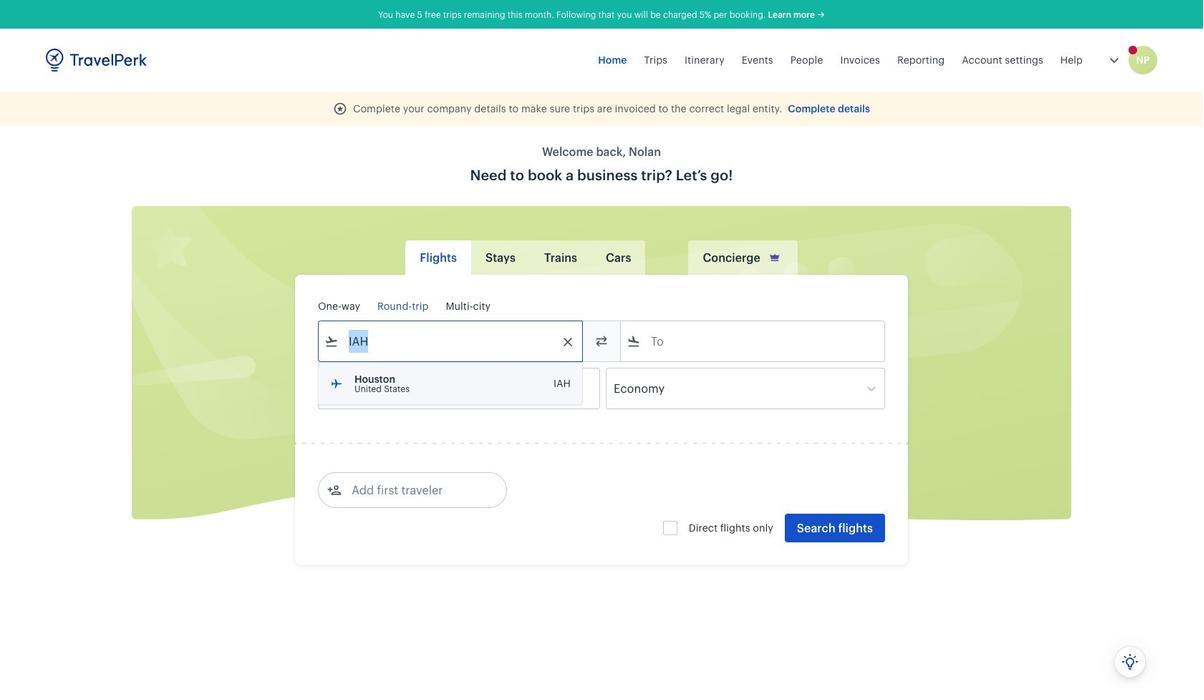 Task type: describe. For each thing, give the bounding box(es) containing it.
Depart text field
[[339, 369, 413, 409]]

Return text field
[[424, 369, 498, 409]]



Task type: locate. For each thing, give the bounding box(es) containing it.
From search field
[[339, 330, 564, 353]]

Add first traveler search field
[[342, 479, 491, 502]]

To search field
[[641, 330, 866, 353]]



